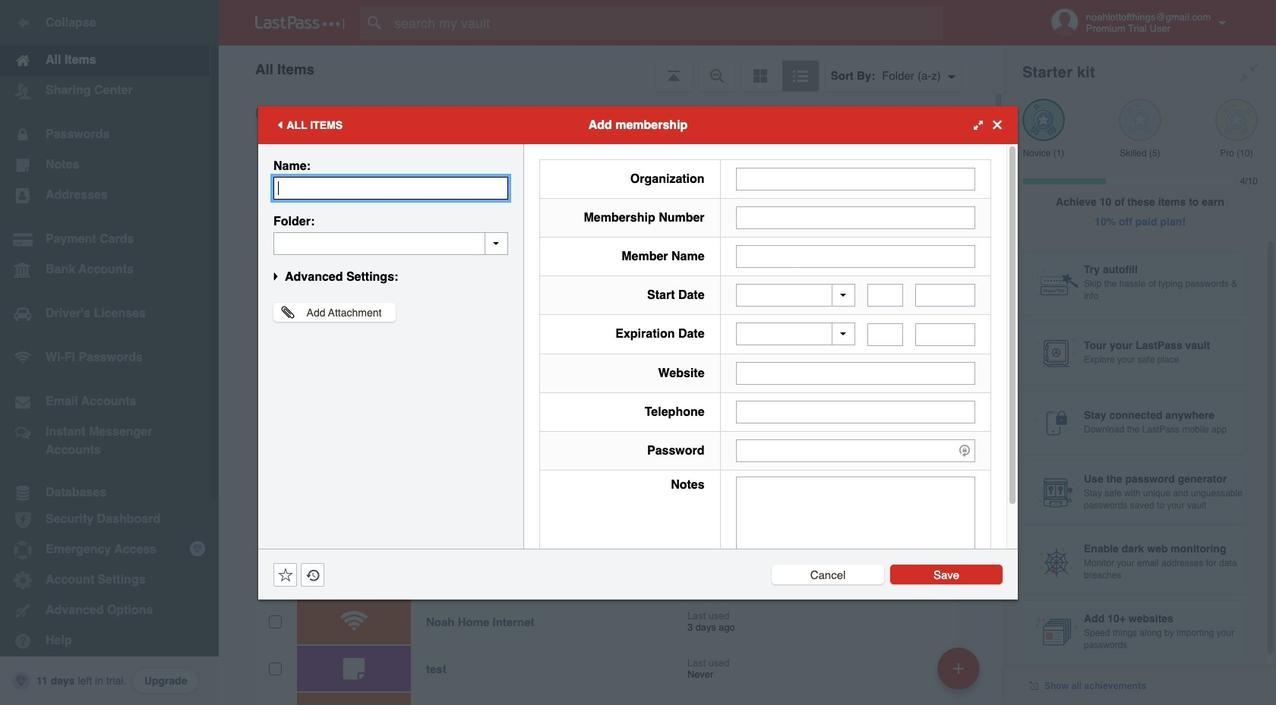Task type: vqa. For each thing, say whether or not it's contained in the screenshot.
text field
yes



Task type: locate. For each thing, give the bounding box(es) containing it.
None password field
[[736, 440, 976, 462]]

None text field
[[736, 206, 976, 229], [916, 323, 976, 346], [736, 362, 976, 385], [736, 401, 976, 424], [736, 206, 976, 229], [916, 323, 976, 346], [736, 362, 976, 385], [736, 401, 976, 424]]

new item image
[[954, 664, 964, 674]]

Search search field
[[360, 6, 967, 40]]

new item navigation
[[932, 644, 989, 706]]

dialog
[[258, 106, 1018, 600]]

None text field
[[736, 168, 976, 190], [274, 177, 508, 199], [274, 232, 508, 255], [736, 245, 976, 268], [868, 284, 904, 307], [916, 284, 976, 307], [868, 323, 904, 346], [736, 477, 976, 571], [736, 168, 976, 190], [274, 177, 508, 199], [274, 232, 508, 255], [736, 245, 976, 268], [868, 284, 904, 307], [916, 284, 976, 307], [868, 323, 904, 346], [736, 477, 976, 571]]



Task type: describe. For each thing, give the bounding box(es) containing it.
vault options navigation
[[219, 46, 1005, 91]]

search my vault text field
[[360, 6, 967, 40]]

main navigation navigation
[[0, 0, 219, 706]]

lastpass image
[[255, 16, 345, 30]]



